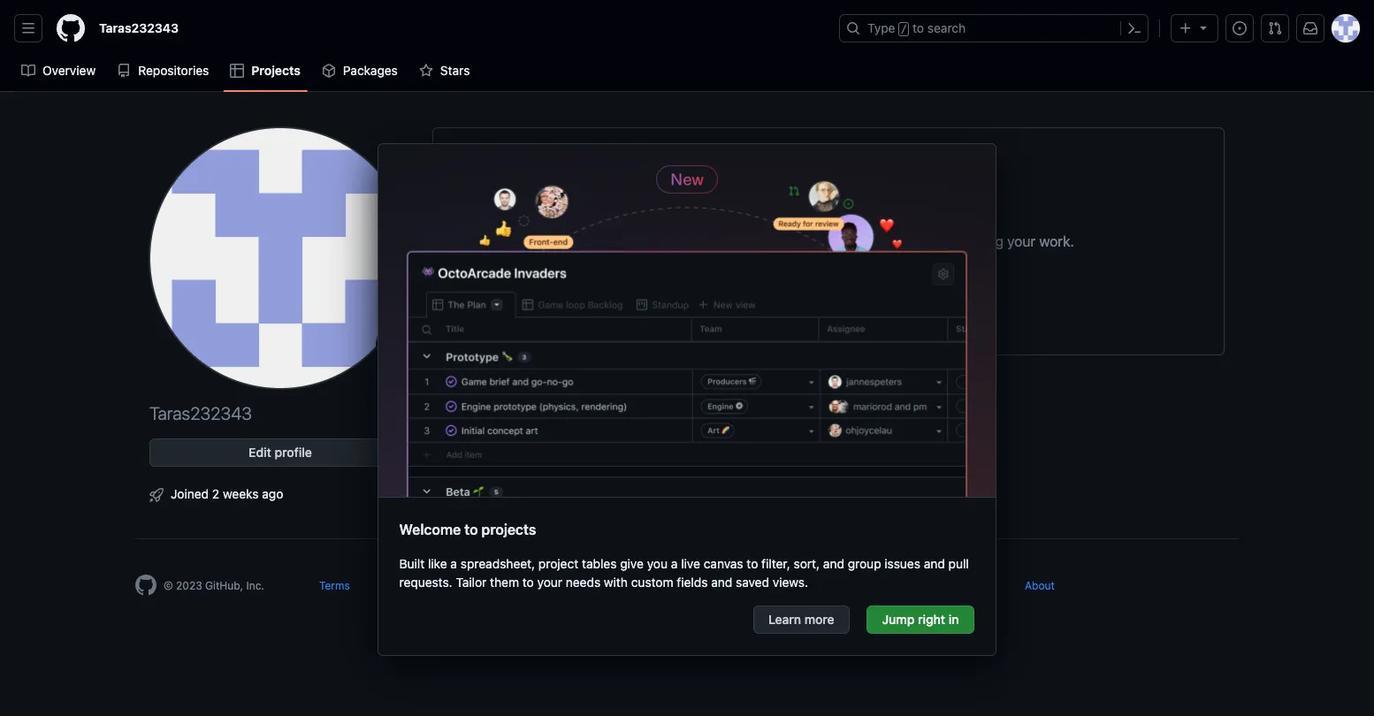 Task type: vqa. For each thing, say whether or not it's contained in the screenshot.
data,
no



Task type: locate. For each thing, give the bounding box(es) containing it.
and
[[924, 233, 948, 249], [824, 556, 845, 571], [924, 556, 945, 571], [712, 575, 733, 590]]

search
[[927, 20, 966, 35]]

first
[[800, 203, 833, 224]]

1 vertical spatial your
[[1007, 233, 1036, 249]]

right
[[918, 612, 946, 627]]

jump right in
[[882, 612, 959, 627]]

1 horizontal spatial your
[[760, 203, 796, 224]]

github up 'for'
[[837, 203, 894, 224]]

projects
[[251, 63, 301, 78], [583, 233, 635, 249]]

about link
[[1025, 579, 1055, 592]]

1 horizontal spatial table image
[[818, 171, 839, 192]]

1 vertical spatial github
[[702, 579, 737, 592]]

status link
[[532, 579, 564, 592]]

welcome
[[400, 522, 461, 537]]

flexible
[[767, 233, 812, 249]]

projects left are
[[583, 233, 635, 249]]

2023
[[176, 579, 202, 592]]

0 vertical spatial taras232343
[[99, 20, 179, 35]]

table image right repositories
[[230, 64, 244, 78]]

issue opened image
[[1233, 21, 1247, 35]]

book image
[[21, 64, 35, 78]]

planning
[[865, 233, 920, 249]]

1 vertical spatial project
[[539, 556, 579, 571]]

for
[[844, 233, 862, 249]]

projects left package icon
[[251, 63, 301, 78]]

a right "like"
[[451, 556, 458, 571]]

2 vertical spatial your
[[538, 575, 563, 590]]

stars link
[[412, 57, 477, 84]]

projects for projects
[[251, 63, 301, 78]]

table image inside projects "link"
[[230, 64, 244, 78]]

pricing link
[[772, 579, 806, 592]]

1 vertical spatial taras232343
[[149, 403, 252, 424]]

homepage image
[[135, 575, 156, 596]]

and left tracking
[[924, 233, 948, 249]]

your
[[760, 203, 796, 224], [1007, 233, 1036, 249], [538, 575, 563, 590]]

fields
[[677, 575, 708, 590]]

joined
[[171, 486, 209, 501]]

project for spreadsheet,
[[539, 556, 579, 571]]

contact github
[[659, 579, 737, 592]]

projects for projects are a customizable, flexible tool for planning and tracking your work.
[[583, 233, 635, 249]]

projects inside "link"
[[251, 63, 301, 78]]

1 horizontal spatial projects
[[583, 233, 635, 249]]

2 horizontal spatial a
[[671, 556, 678, 571]]

type
[[867, 20, 895, 35]]

homepage image
[[57, 14, 85, 42]]

like
[[428, 556, 448, 571]]

footer containing © 2023 github, inc.
[[121, 538, 1253, 640]]

your left "work."
[[1007, 233, 1036, 249]]

them
[[490, 575, 519, 590]]

training
[[893, 579, 933, 592]]

built like a spreadsheet, project tables give you a live canvas to filter, sort, and group issues and pull requests. tailor them to your needs with custom fields and saved views.
[[400, 556, 969, 590]]

1 horizontal spatial project
[[898, 203, 955, 224]]

0 horizontal spatial a
[[451, 556, 458, 571]]

tailor
[[456, 575, 487, 590]]

jump
[[882, 612, 915, 627]]

to right /
[[913, 20, 924, 35]]

command palette image
[[1127, 21, 1141, 35]]

customizable,
[[674, 233, 763, 249]]

to right them
[[523, 575, 534, 590]]

github
[[837, 203, 894, 224], [702, 579, 737, 592]]

rocket image
[[149, 488, 164, 502]]

to up saved
[[747, 556, 759, 571]]

to
[[913, 20, 924, 35], [465, 522, 478, 537], [747, 556, 759, 571], [523, 575, 534, 590]]

github down canvas
[[702, 579, 737, 592]]

live
[[681, 556, 701, 571]]

edit profile button
[[149, 439, 411, 467]]

0 vertical spatial projects
[[251, 63, 301, 78]]

footer
[[121, 538, 1253, 640]]

table image up create your first github project on the top right of the page
[[818, 171, 839, 192]]

project
[[898, 203, 955, 224], [539, 556, 579, 571]]

pricing
[[772, 579, 806, 592]]

a
[[663, 233, 670, 249], [451, 556, 458, 571], [671, 556, 678, 571]]

0 horizontal spatial table image
[[230, 64, 244, 78]]

your left needs
[[538, 575, 563, 590]]

0 vertical spatial table image
[[230, 64, 244, 78]]

saved
[[736, 575, 770, 590]]

1 vertical spatial table image
[[818, 171, 839, 192]]

0 vertical spatial project
[[898, 203, 955, 224]]

projects are a customizable, flexible tool for planning and tracking your work.
[[583, 233, 1074, 249]]

projects
[[482, 522, 537, 537]]

1 vertical spatial projects
[[583, 233, 635, 249]]

project inside built like a spreadsheet, project tables give you a live canvas to filter, sort, and group issues and pull requests. tailor them to your needs with custom fields and saved views.
[[539, 556, 579, 571]]

taras232343 up 'edit'
[[149, 403, 252, 424]]

0 horizontal spatial github
[[702, 579, 737, 592]]

overview link
[[14, 57, 103, 84]]

requests.
[[400, 575, 453, 590]]

work.
[[1039, 233, 1074, 249]]

you
[[647, 556, 668, 571]]

plus image
[[1179, 21, 1193, 35]]

ago
[[262, 486, 283, 501]]

issues
[[885, 556, 921, 571]]

api
[[841, 579, 858, 592]]

a right are
[[663, 233, 670, 249]]

project up the status 'link'
[[539, 556, 579, 571]]

edit profile
[[249, 445, 312, 460]]

taras232343
[[99, 20, 179, 35], [149, 403, 252, 424]]

change your avatar image
[[149, 127, 411, 389]]

pull
[[949, 556, 969, 571]]

1 horizontal spatial a
[[663, 233, 670, 249]]

type / to search
[[867, 20, 966, 35]]

table image
[[230, 64, 244, 78], [818, 171, 839, 192]]

profile
[[274, 445, 312, 460]]

0 horizontal spatial project
[[539, 556, 579, 571]]

built
[[400, 556, 425, 571]]

project up planning
[[898, 203, 955, 224]]

your up flexible at the top right of the page
[[760, 203, 796, 224]]

inc.
[[246, 579, 264, 592]]

table image for projects
[[230, 64, 244, 78]]

sort,
[[794, 556, 820, 571]]

tracking
[[951, 233, 1004, 249]]

learn
[[769, 612, 802, 627]]

taras232343 up repo icon
[[99, 20, 179, 35]]

views.
[[773, 575, 809, 590]]

1 horizontal spatial github
[[837, 203, 894, 224]]

0 horizontal spatial your
[[538, 575, 563, 590]]

project for github
[[898, 203, 955, 224]]

0 horizontal spatial projects
[[251, 63, 301, 78]]

security link
[[456, 579, 497, 592]]

a for like
[[451, 556, 458, 571]]

a left live
[[671, 556, 678, 571]]

in
[[949, 612, 959, 627]]

status
[[532, 579, 564, 592]]

privacy link
[[385, 579, 421, 592]]



Task type: describe. For each thing, give the bounding box(es) containing it.
more
[[805, 612, 835, 627]]

repositories
[[138, 63, 209, 78]]

weeks
[[223, 486, 259, 501]]

filter,
[[762, 556, 791, 571]]

privacy
[[385, 579, 421, 592]]

create your first github project
[[702, 203, 955, 224]]

learn more link
[[754, 606, 850, 634]]

/
[[901, 23, 907, 35]]

taras232343 inside taras232343 link
[[99, 20, 179, 35]]

2
[[212, 486, 219, 501]]

projects link
[[223, 57, 308, 84]]

git pull request image
[[1268, 21, 1282, 35]]

learn more
[[769, 612, 835, 627]]

contact github link
[[659, 579, 737, 592]]

repositories link
[[110, 57, 216, 84]]

docs link
[[599, 579, 624, 592]]

and left 'pull'
[[924, 556, 945, 571]]

stars
[[440, 63, 470, 78]]

notifications image
[[1303, 21, 1317, 35]]

are
[[639, 233, 659, 249]]

© 2023 github, inc.
[[164, 579, 264, 592]]

joined 2 weeks ago
[[171, 486, 283, 501]]

contact
[[659, 579, 699, 592]]

©
[[164, 579, 173, 592]]

your inside built like a spreadsheet, project tables give you a live canvas to filter, sort, and group issues and pull requests. tailor them to your needs with custom fields and saved views.
[[538, 575, 563, 590]]

canvas
[[704, 556, 744, 571]]

give
[[620, 556, 644, 571]]

create
[[702, 203, 756, 224]]

0 vertical spatial github
[[837, 203, 894, 224]]

jump right in button
[[867, 606, 974, 634]]

star image
[[419, 64, 433, 78]]

tool
[[816, 233, 840, 249]]

triangle down image
[[1196, 20, 1210, 34]]

0 vertical spatial your
[[760, 203, 796, 224]]

training link
[[893, 579, 933, 592]]

blog
[[968, 579, 990, 592]]

spreadsheet,
[[461, 556, 535, 571]]

table image for create your first github project
[[818, 171, 839, 192]]

and right sort, in the right of the page
[[824, 556, 845, 571]]

welcome to projects
[[400, 522, 537, 537]]

tables
[[582, 556, 617, 571]]

packages
[[343, 63, 398, 78]]

smiley image
[[386, 337, 400, 351]]

with
[[604, 575, 628, 590]]

and down canvas
[[712, 575, 733, 590]]

taras232343 link
[[92, 14, 186, 42]]

github,
[[205, 579, 243, 592]]

repo image
[[117, 64, 131, 78]]

2 horizontal spatial your
[[1007, 233, 1036, 249]]

needs
[[566, 575, 601, 590]]

group
[[848, 556, 882, 571]]

package image
[[322, 64, 336, 78]]

a for are
[[663, 233, 670, 249]]

docs
[[599, 579, 624, 592]]

to left projects
[[465, 522, 478, 537]]

about
[[1025, 579, 1055, 592]]

edit
[[249, 445, 271, 460]]

packages link
[[315, 57, 405, 84]]

terms link
[[319, 579, 350, 592]]

custom
[[632, 575, 674, 590]]

terms
[[319, 579, 350, 592]]

security
[[456, 579, 497, 592]]

overview
[[42, 63, 96, 78]]



